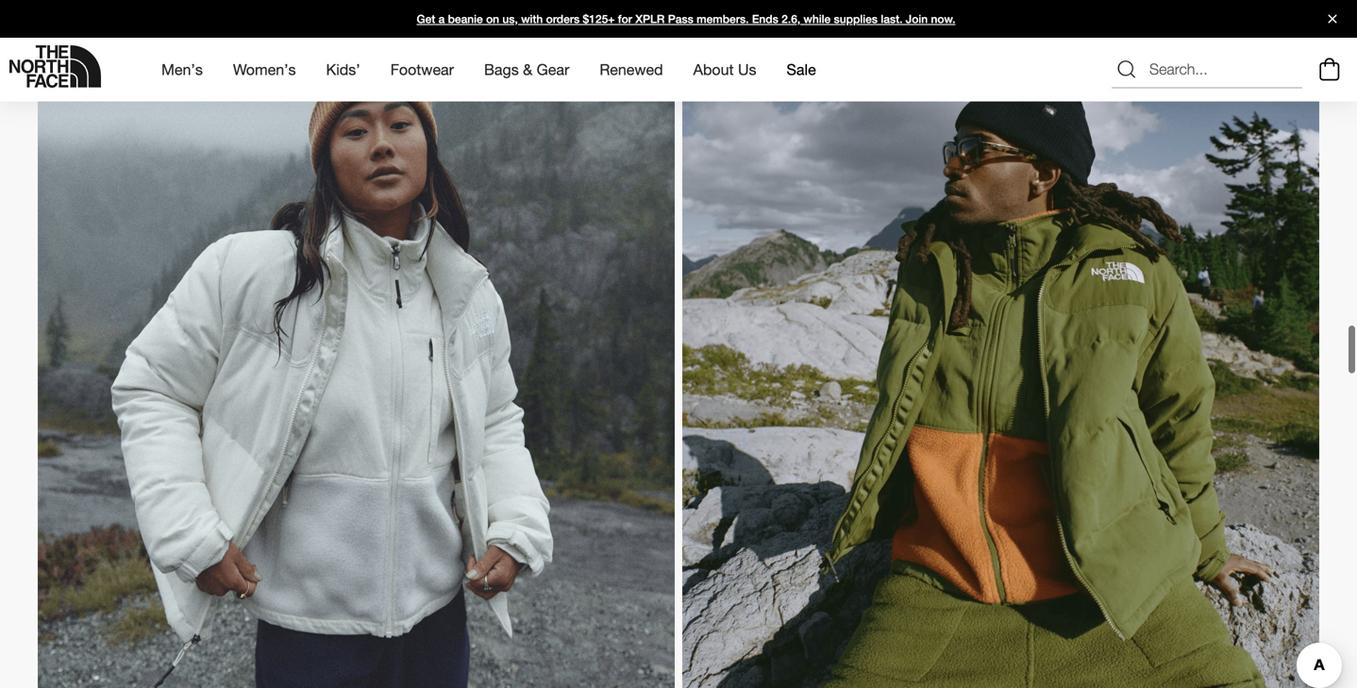 Task type: vqa. For each thing, say whether or not it's contained in the screenshot.
the Ends
yes



Task type: locate. For each thing, give the bounding box(es) containing it.
with
[[521, 12, 543, 25]]

for
[[618, 12, 633, 25]]

bags & gear
[[484, 61, 570, 79]]

view cart image
[[1315, 55, 1346, 84]]

get a beanie on us, with orders $125+ for xplr pass members. ends 2.6, while supplies last. join now.
[[417, 12, 956, 25]]

beanie
[[448, 12, 483, 25]]

gear
[[537, 61, 570, 79]]

us
[[738, 61, 757, 79]]

renewed
[[600, 61, 663, 79]]

1 person wearing unzipped '92 ripstop nuptse jacket in front of a mountain. image from the left
[[38, 30, 675, 688]]

join
[[906, 12, 928, 25]]

person wearing unzipped '92 ripstop nuptse jacket in front of a mountain. image
[[38, 30, 675, 688], [683, 30, 1320, 688]]

the north face home page image
[[9, 45, 101, 88]]

renewed link
[[600, 44, 663, 95]]

footwear
[[391, 61, 454, 79]]

&
[[523, 61, 533, 79]]

0 horizontal spatial person wearing unzipped '92 ripstop nuptse jacket in front of a mountain. image
[[38, 30, 675, 688]]

bags & gear link
[[484, 44, 570, 95]]

about
[[694, 61, 734, 79]]

ends
[[753, 12, 779, 25]]

kids' link
[[326, 44, 360, 95]]

2.6,
[[782, 12, 801, 25]]

$125+
[[583, 12, 615, 25]]

1 horizontal spatial person wearing unzipped '92 ripstop nuptse jacket in front of a mountain. image
[[683, 30, 1320, 688]]

supplies
[[834, 12, 878, 25]]

women's
[[233, 61, 296, 79]]

men's
[[161, 61, 203, 79]]

members.
[[697, 12, 749, 25]]

footwear link
[[391, 44, 454, 95]]

men's link
[[161, 44, 203, 95]]



Task type: describe. For each thing, give the bounding box(es) containing it.
about us
[[694, 61, 757, 79]]

about us link
[[694, 44, 757, 95]]

kids'
[[326, 61, 360, 79]]

sale link
[[787, 44, 817, 95]]

on
[[486, 12, 500, 25]]

search all image
[[1116, 58, 1139, 81]]

xplr
[[636, 12, 665, 25]]

sale
[[787, 61, 817, 79]]

2 person wearing unzipped '92 ripstop nuptse jacket in front of a mountain. image from the left
[[683, 30, 1320, 688]]

close image
[[1321, 15, 1346, 23]]

Search search field
[[1112, 51, 1303, 89]]

get a beanie on us, with orders $125+ for xplr pass members. ends 2.6, while supplies last. join now. link
[[0, 0, 1358, 38]]

while
[[804, 12, 831, 25]]

last.
[[881, 12, 903, 25]]

us,
[[503, 12, 518, 25]]

now.
[[932, 12, 956, 25]]

a
[[439, 12, 445, 25]]

women's link
[[233, 44, 296, 95]]

pass
[[668, 12, 694, 25]]

get
[[417, 12, 436, 25]]

orders
[[546, 12, 580, 25]]

bags
[[484, 61, 519, 79]]



